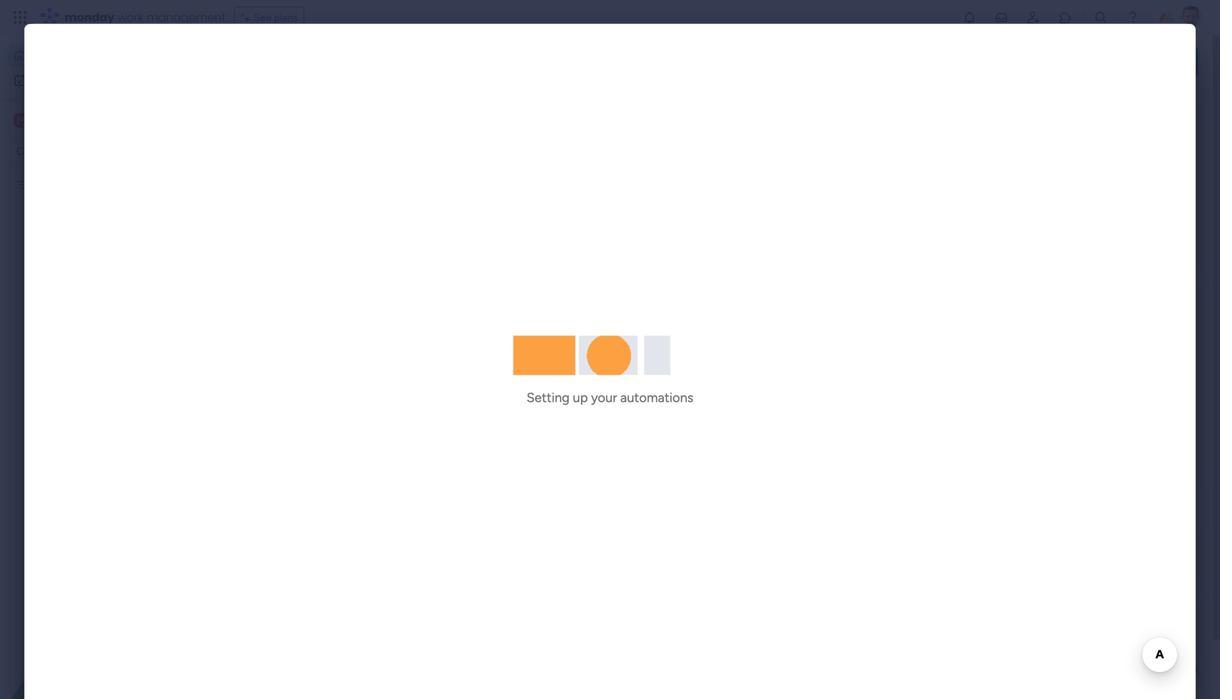 Task type: locate. For each thing, give the bounding box(es) containing it.
dapulse x slim image
[[1177, 105, 1194, 123]]

option
[[0, 172, 185, 175]]

see
[[254, 11, 271, 24]]

update feed image
[[995, 10, 1009, 25]]

workspace image
[[14, 113, 28, 129]]

setting
[[527, 390, 570, 406]]

quick search results list box
[[236, 147, 440, 311]]

work
[[117, 9, 144, 25]]

terry turtle image
[[1180, 6, 1203, 29]]

management
[[147, 9, 226, 25]]

and
[[1066, 631, 1083, 643]]

search everything image
[[1094, 10, 1109, 25]]

list box
[[0, 170, 185, 393]]

getting started element
[[981, 529, 1199, 588]]

monday marketplace image
[[1059, 10, 1073, 25]]

see plans button
[[234, 7, 305, 28]]



Task type: vqa. For each thing, say whether or not it's contained in the screenshot.
app logo
no



Task type: describe. For each thing, give the bounding box(es) containing it.
m
[[17, 114, 25, 127]]

select product image
[[13, 10, 28, 25]]

setting up your automations
[[527, 390, 694, 406]]

invite members image
[[1027, 10, 1041, 25]]

help
[[1159, 663, 1185, 677]]

monday
[[65, 9, 114, 25]]

plans
[[274, 11, 298, 24]]

monday work management
[[65, 9, 226, 25]]

learn
[[1038, 631, 1063, 643]]

m button
[[10, 108, 142, 133]]

lottie animation image
[[0, 553, 185, 700]]

lottie animation element
[[0, 553, 185, 700]]

help image
[[1126, 10, 1141, 25]]

see plans
[[254, 11, 298, 24]]

your
[[591, 390, 617, 406]]

get
[[1085, 631, 1101, 643]]

help button
[[1147, 658, 1197, 682]]

learn and get support
[[1038, 631, 1139, 643]]

up
[[573, 390, 588, 406]]

automations
[[621, 390, 694, 406]]

support
[[1103, 631, 1139, 643]]

notifications image
[[963, 10, 977, 25]]



